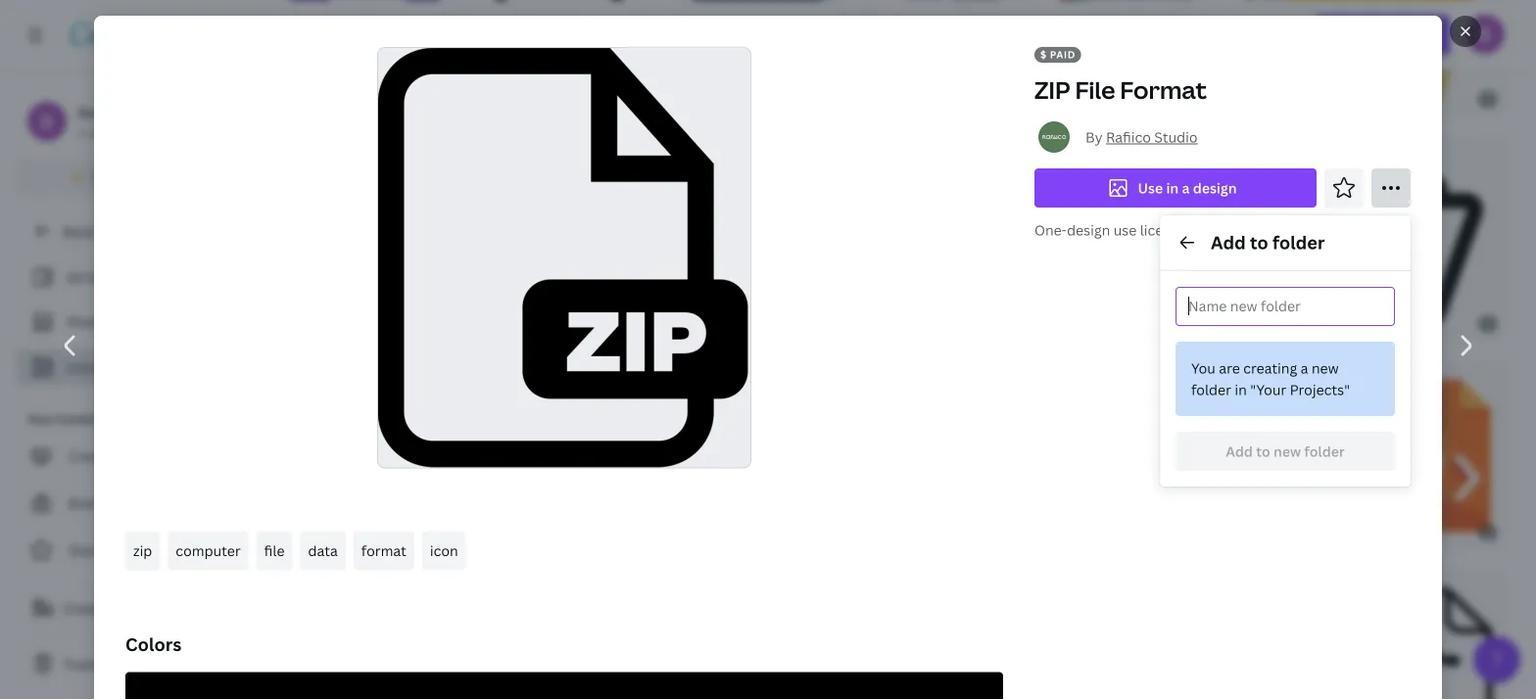 Task type: locate. For each thing, give the bounding box(es) containing it.
zip link
[[125, 531, 160, 571]]

studio
[[1155, 128, 1198, 146]]

isolated piece of paper design image
[[1060, 0, 1188, 100]]

try
[[93, 168, 114, 187]]

$ for isolated piece of paper design image
[[1181, 93, 1188, 106]]

new inside you are creating a new folder in "your projects"
[[1312, 359, 1339, 378]]

$ for the right file folder icon
[[1185, 318, 1191, 331]]

home
[[115, 222, 154, 241]]

a
[[1182, 179, 1190, 197], [1301, 359, 1309, 378], [110, 599, 118, 618]]

try canva pro button
[[16, 159, 255, 196]]

new
[[1312, 359, 1339, 378], [1274, 442, 1301, 461]]

None search field
[[834, 16, 1183, 55]]

1 vertical spatial a
[[1301, 359, 1309, 378]]

paid
[[1050, 48, 1076, 61]]

zip file format image
[[496, 0, 636, 100], [378, 48, 750, 468]]

"your
[[1250, 381, 1287, 399]]

1 horizontal spatial a
[[1182, 179, 1190, 197]]

0 horizontal spatial in
[[1166, 179, 1179, 197]]

to right back
[[98, 222, 112, 241]]

folder down are
[[1191, 381, 1232, 399]]

your content
[[27, 411, 103, 427]]

1 vertical spatial folder
[[1191, 381, 1232, 399]]

personal free
[[78, 103, 137, 141]]

2 horizontal spatial a
[[1301, 359, 1309, 378]]

data
[[308, 542, 338, 560]]

all
[[67, 268, 84, 287]]

2 vertical spatial a
[[110, 599, 118, 618]]

css file icon image
[[885, 588, 1033, 700]]

$ for open file icon
[[1485, 318, 1492, 331]]

0 horizontal spatial design
[[1067, 221, 1110, 240]]

icon
[[430, 542, 458, 560]]

use in a design button
[[1035, 169, 1317, 208]]

1 horizontal spatial new
[[1312, 359, 1339, 378]]

back
[[63, 222, 94, 241]]

1 vertical spatial new
[[1274, 442, 1301, 461]]

file folder icon image
[[516, 154, 736, 324], [984, 154, 1186, 324], [290, 379, 480, 533]]

0 vertical spatial you
[[1191, 359, 1216, 378]]

file
[[264, 542, 285, 560]]

2 horizontal spatial file folder icon image
[[984, 154, 1186, 324]]

design left "use"
[[1067, 221, 1110, 240]]

you left follow at the bottom of page
[[129, 447, 153, 466]]

back to home link
[[16, 212, 255, 251]]

format
[[361, 542, 407, 560]]

content
[[56, 411, 103, 427]]

creating
[[1244, 359, 1298, 378]]

a up projects"
[[1301, 359, 1309, 378]]

open file icon image
[[1250, 154, 1483, 324]]

you inside the creators you follow link
[[129, 447, 153, 466]]

use
[[1138, 179, 1163, 197]]

pdf file icon image
[[1151, 379, 1305, 533]]

add for add to new folder
[[1226, 442, 1253, 461]]

folder inside you are creating a new folder in "your projects"
[[1191, 381, 1232, 399]]

design down studio
[[1193, 179, 1237, 197]]

free
[[78, 125, 103, 141]]

by
[[1086, 128, 1103, 146]]

folder
[[1273, 231, 1325, 255], [1191, 381, 1232, 399], [1305, 442, 1345, 461]]

0 horizontal spatial a
[[110, 599, 118, 618]]

use in a design
[[1138, 179, 1237, 197]]

$
[[1041, 48, 1047, 61], [630, 93, 636, 106], [1181, 93, 1188, 106], [1485, 93, 1492, 106], [1185, 318, 1191, 331], [1485, 318, 1492, 331], [1485, 526, 1492, 539]]

to for new
[[1256, 442, 1271, 461]]

new down '"your'
[[1274, 442, 1301, 461]]

add inside button
[[1226, 442, 1253, 461]]

you are creating a new folder in "your projects"
[[1191, 359, 1350, 399]]

0 horizontal spatial you
[[129, 447, 153, 466]]

folder up name new folder text box
[[1273, 231, 1325, 255]]

0 vertical spatial new
[[1312, 359, 1339, 378]]

brand templates
[[69, 494, 180, 513]]

$ paid
[[1041, 48, 1076, 61]]

try canva pro
[[93, 168, 185, 187]]

design
[[1193, 179, 1237, 197], [1067, 221, 1110, 240]]

1 horizontal spatial in
[[1235, 381, 1247, 399]]

to inside button
[[1256, 442, 1271, 461]]

create a team button
[[16, 589, 255, 628]]

0 vertical spatial in
[[1166, 179, 1179, 197]]

folder down projects"
[[1305, 442, 1345, 461]]

to down '"your'
[[1256, 442, 1271, 461]]

1 horizontal spatial you
[[1191, 359, 1216, 378]]

photos
[[67, 313, 113, 332]]

add for add to folder
[[1211, 231, 1246, 255]]

1 vertical spatial you
[[129, 447, 153, 466]]

a left team
[[110, 599, 118, 618]]

0 vertical spatial a
[[1182, 179, 1190, 197]]

add right license
[[1211, 231, 1246, 255]]

1 vertical spatial in
[[1235, 381, 1247, 399]]

$ for folder file yellow document info icon. vector graphic
[[1485, 93, 1492, 106]]

starred link
[[16, 531, 255, 570]]

to for home
[[98, 222, 112, 241]]

to up name new folder text box
[[1250, 231, 1269, 255]]

license
[[1140, 221, 1187, 240]]

in
[[1166, 179, 1179, 197], [1235, 381, 1247, 399]]

0 horizontal spatial file folder icon image
[[290, 379, 480, 533]]

floppy disk icon image
[[687, 0, 830, 100]]

one-
[[1035, 221, 1067, 240]]

you left are
[[1191, 359, 1216, 378]]

add
[[1211, 231, 1246, 255], [1226, 442, 1253, 461]]

1 horizontal spatial design
[[1193, 179, 1237, 197]]

in right use
[[1166, 179, 1179, 197]]

1 vertical spatial design
[[1067, 221, 1110, 240]]

you
[[1191, 359, 1216, 378], [129, 447, 153, 466]]

2 vertical spatial folder
[[1305, 442, 1345, 461]]

trash
[[63, 655, 99, 674]]

0 horizontal spatial new
[[1274, 442, 1301, 461]]

new up projects"
[[1312, 359, 1339, 378]]

file
[[1075, 74, 1115, 106]]

psd file icon image
[[284, 588, 433, 700]]

to
[[98, 222, 112, 241], [1250, 231, 1269, 255], [1256, 442, 1271, 461]]

a right use
[[1182, 179, 1190, 197]]

in down are
[[1235, 381, 1247, 399]]

follow
[[157, 447, 200, 466]]

binders folder image
[[286, 154, 456, 324]]

psd file image
[[485, 588, 640, 700]]

all templates
[[67, 268, 154, 287]]

1 vertical spatial add
[[1226, 442, 1253, 461]]

add down '"your'
[[1226, 442, 1253, 461]]

0 vertical spatial add
[[1211, 231, 1246, 255]]

0 vertical spatial design
[[1193, 179, 1237, 197]]

0 vertical spatial folder
[[1273, 231, 1325, 255]]



Task type: describe. For each thing, give the bounding box(es) containing it.
are
[[1219, 359, 1240, 378]]

format
[[1120, 74, 1207, 106]]

top level navigation element
[[172, 16, 787, 55]]

use
[[1114, 221, 1137, 240]]

icon link
[[422, 531, 466, 571]]

brand templates link
[[16, 484, 255, 523]]

$ for html file icon on the bottom of page
[[1485, 526, 1492, 539]]

team
[[121, 599, 155, 618]]

folder icon image
[[543, 379, 729, 533]]

in inside button
[[1166, 179, 1179, 197]]

all templates link
[[27, 259, 243, 296]]

brand
[[69, 494, 109, 513]]

create
[[63, 599, 107, 618]]

new inside button
[[1274, 442, 1301, 461]]

add to new folder button
[[1176, 432, 1395, 471]]

doc file format image
[[881, 0, 1011, 100]]

1 horizontal spatial file folder icon image
[[516, 154, 736, 324]]

add to new folder
[[1226, 442, 1345, 461]]

to for folder
[[1250, 231, 1269, 255]]

one-design use license
[[1035, 221, 1187, 240]]

file link
[[256, 531, 293, 571]]

templates
[[112, 494, 180, 513]]

a inside you are creating a new folder in "your projects"
[[1301, 359, 1309, 378]]

html file icon image
[[1358, 379, 1491, 533]]

trash link
[[16, 645, 255, 684]]

folder file yellow document info icon. vector graphic image
[[1248, 0, 1482, 100]]

svg file icon image
[[691, 588, 835, 700]]

rafiico
[[1106, 128, 1151, 146]]

zip
[[133, 542, 152, 560]]

starred
[[69, 541, 118, 560]]

rafiico studio link
[[1106, 128, 1198, 146]]

Name new folder text field
[[1189, 288, 1356, 325]]

mp3 file icon image
[[286, 0, 443, 100]]

personal
[[78, 103, 137, 122]]

design inside button
[[1193, 179, 1237, 197]]

data link
[[300, 531, 346, 571]]

creators
[[69, 447, 126, 466]]

a inside create a team button
[[110, 599, 118, 618]]

in inside you are creating a new folder in "your projects"
[[1235, 381, 1247, 399]]

photos link
[[27, 304, 243, 341]]

canva
[[118, 168, 159, 187]]

zip file format
[[1035, 74, 1207, 106]]

zip
[[1035, 74, 1071, 106]]

folder inside button
[[1305, 442, 1345, 461]]

a inside the use in a design button
[[1182, 179, 1190, 197]]

portable document format image
[[1358, 588, 1493, 700]]

pro
[[162, 168, 185, 187]]

creators you follow
[[69, 447, 200, 466]]

templates
[[87, 268, 154, 287]]

by rafiico studio
[[1086, 128, 1198, 146]]

colors
[[125, 633, 182, 657]]

add to folder
[[1211, 231, 1325, 255]]

format link
[[354, 531, 414, 571]]

you inside you are creating a new folder in "your projects"
[[1191, 359, 1216, 378]]

back to home
[[63, 222, 154, 241]]

your
[[27, 411, 54, 427]]

computer link
[[168, 531, 249, 571]]

creators you follow link
[[16, 437, 255, 476]]

projects"
[[1290, 381, 1350, 399]]

computer
[[176, 542, 241, 560]]

create a team
[[63, 599, 155, 618]]

icons
[[67, 358, 102, 377]]



Task type: vqa. For each thing, say whether or not it's contained in the screenshot.
'list' at left
no



